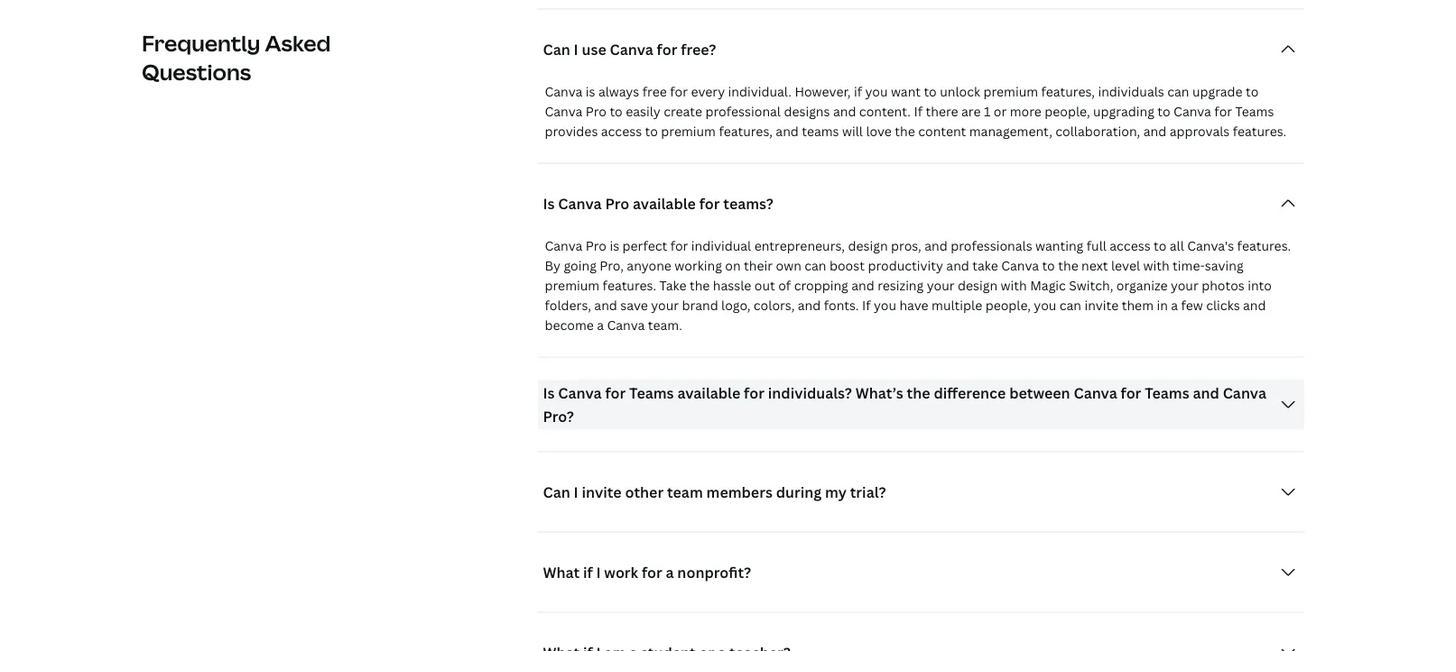 Task type: vqa. For each thing, say whether or not it's contained in the screenshot.
"Team" at the bottom left
yes



Task type: describe. For each thing, give the bounding box(es) containing it.
management,
[[969, 123, 1052, 140]]

colors,
[[754, 297, 795, 315]]

cropping
[[794, 278, 848, 295]]

are
[[961, 103, 981, 121]]

multiple
[[932, 297, 982, 315]]

can i invite other team members during my trial? button
[[538, 475, 1304, 511]]

you down magic
[[1034, 297, 1057, 315]]

all
[[1170, 238, 1184, 255]]

content.
[[859, 103, 911, 121]]

for down the upgrade
[[1214, 103, 1232, 121]]

individual
[[691, 238, 751, 255]]

1 horizontal spatial your
[[927, 278, 955, 295]]

for down them
[[1121, 384, 1141, 403]]

out
[[754, 278, 775, 295]]

magic
[[1030, 278, 1066, 295]]

for inside canva pro is perfect for individual entrepreneurs, design pros, and professionals wanting full access to all canva's features. by going pro, anyone working on their own can boost productivity and take canva to the next level with time-saving premium features. take the hassle out of cropping and resizing your design with magic switch, organize your photos into folders, and save your brand logo, colors, and fonts. if you have multiple people, you can invite them in a few clicks and become a canva team.
[[670, 238, 688, 255]]

individual.
[[728, 84, 792, 101]]

professionals
[[951, 238, 1032, 255]]

and down the boost
[[851, 278, 875, 295]]

designs
[[784, 103, 830, 121]]

questions
[[142, 57, 251, 87]]

fonts.
[[824, 297, 859, 315]]

to up there
[[924, 84, 937, 101]]

for left individuals?
[[744, 384, 765, 403]]

if inside the canva is always free for every individual. however, if you want to unlock premium features, individuals can upgrade to canva pro to easily create professional designs and content. if there are 1 or more people, upgrading to canva for teams provides access to premium features, and teams will love the content management, collaboration, and approvals features.
[[854, 84, 862, 101]]

0 vertical spatial with
[[1143, 258, 1170, 275]]

and down designs
[[776, 123, 799, 140]]

what's
[[856, 384, 903, 403]]

1 horizontal spatial features,
[[1041, 84, 1095, 101]]

more
[[1010, 103, 1042, 121]]

difference
[[934, 384, 1006, 403]]

people, inside canva pro is perfect for individual entrepreneurs, design pros, and professionals wanting full access to all canva's features. by going pro, anyone working on their own can boost productivity and take canva to the next level with time-saving premium features. take the hassle out of cropping and resizing your design with magic switch, organize your photos into folders, and save your brand logo, colors, and fonts. if you have multiple people, you can invite them in a few clicks and become a canva team.
[[985, 297, 1031, 315]]

and inside is canva for teams available for individuals? what's the difference between canva for teams and canva pro?
[[1193, 384, 1219, 403]]

you down the resizing on the top of the page
[[874, 297, 896, 315]]

pro?
[[543, 407, 574, 427]]

nonprofit?
[[677, 563, 751, 583]]

organize
[[1117, 278, 1168, 295]]

photos
[[1202, 278, 1245, 295]]

teams
[[802, 123, 839, 140]]

for right work
[[642, 563, 662, 583]]

upgrade
[[1192, 84, 1243, 101]]

if inside dropdown button
[[583, 563, 593, 583]]

to left all
[[1154, 238, 1167, 255]]

level
[[1111, 258, 1140, 275]]

brand
[[682, 297, 718, 315]]

0 horizontal spatial features,
[[719, 123, 773, 140]]

saving
[[1205, 258, 1244, 275]]

2 vertical spatial i
[[596, 563, 601, 583]]

2 vertical spatial features.
[[603, 278, 656, 295]]

for left 'teams?'
[[699, 194, 720, 213]]

of
[[778, 278, 791, 295]]

team
[[667, 483, 703, 502]]

content
[[918, 123, 966, 140]]

however,
[[795, 84, 851, 101]]

my
[[825, 483, 847, 502]]

for down save
[[605, 384, 626, 403]]

2 vertical spatial can
[[1060, 297, 1082, 315]]

them
[[1122, 297, 1154, 315]]

for left free?
[[657, 40, 677, 59]]

will
[[842, 123, 863, 140]]

is canva pro available for teams? button
[[538, 186, 1304, 222]]

what if i work for a nonprofit?
[[543, 563, 751, 583]]

full
[[1087, 238, 1107, 255]]

1 vertical spatial with
[[1001, 278, 1027, 295]]

canva inside can i use canva for free? dropdown button
[[610, 40, 653, 59]]

team.
[[648, 317, 682, 334]]

1 horizontal spatial teams
[[1145, 384, 1189, 403]]

pro inside canva pro is perfect for individual entrepreneurs, design pros, and professionals wanting full access to all canva's features. by going pro, anyone working on their own can boost productivity and take canva to the next level with time-saving premium features. take the hassle out of cropping and resizing your design with magic switch, organize your photos into folders, and save your brand logo, colors, and fonts. if you have multiple people, you can invite them in a few clicks and become a canva team.
[[586, 238, 607, 255]]

few
[[1181, 297, 1203, 315]]

provides
[[545, 123, 598, 140]]

pro inside the canva is always free for every individual. however, if you want to unlock premium features, individuals can upgrade to canva pro to easily create professional designs and content. if there are 1 or more people, upgrading to canva for teams provides access to premium features, and teams will love the content management, collaboration, and approvals features.
[[586, 103, 607, 121]]

by
[[545, 258, 561, 275]]

what if i work for a nonprofit? button
[[538, 555, 1304, 591]]

features. inside the canva is always free for every individual. however, if you want to unlock premium features, individuals can upgrade to canva pro to easily create professional designs and content. if there are 1 or more people, upgrading to canva for teams provides access to premium features, and teams will love the content management, collaboration, and approvals features.
[[1233, 123, 1287, 140]]

members
[[706, 483, 773, 502]]

take
[[659, 278, 686, 295]]

easily
[[626, 103, 661, 121]]

to up magic
[[1042, 258, 1055, 275]]

wanting
[[1035, 238, 1084, 255]]

take
[[972, 258, 998, 275]]

folders,
[[545, 297, 591, 315]]

can inside the canva is always free for every individual. however, if you want to unlock premium features, individuals can upgrade to canva pro to easily create professional designs and content. if there are 1 or more people, upgrading to canva for teams provides access to premium features, and teams will love the content management, collaboration, and approvals features.
[[1167, 84, 1189, 101]]

is canva for teams available for individuals? what's the difference between canva for teams and canva pro?
[[543, 384, 1266, 427]]

between
[[1009, 384, 1070, 403]]

and right pros,
[[925, 238, 948, 255]]

and down the upgrading
[[1144, 123, 1167, 140]]

individuals
[[1098, 84, 1164, 101]]

own
[[776, 258, 801, 275]]

asked
[[265, 28, 331, 58]]

0 vertical spatial available
[[633, 194, 696, 213]]

1 vertical spatial a
[[597, 317, 604, 334]]

and down cropping at top
[[798, 297, 821, 315]]

always
[[598, 84, 639, 101]]

boost
[[830, 258, 865, 275]]

teams?
[[723, 194, 774, 213]]

and left save
[[594, 297, 617, 315]]

their
[[744, 258, 773, 275]]

going
[[564, 258, 597, 275]]

to down always
[[610, 103, 623, 121]]

access inside canva pro is perfect for individual entrepreneurs, design pros, and professionals wanting full access to all canva's features. by going pro, anyone working on their own can boost productivity and take canva to the next level with time-saving premium features. take the hassle out of cropping and resizing your design with magic switch, organize your photos into folders, and save your brand logo, colors, and fonts. if you have multiple people, you can invite them in a few clicks and become a canva team.
[[1110, 238, 1151, 255]]

to down easily
[[645, 123, 658, 140]]

there
[[926, 103, 958, 121]]

resizing
[[878, 278, 924, 295]]

i for use
[[574, 40, 578, 59]]



Task type: locate. For each thing, give the bounding box(es) containing it.
can
[[543, 40, 570, 59], [543, 483, 570, 502]]

design down take
[[958, 278, 998, 295]]

if inside canva pro is perfect for individual entrepreneurs, design pros, and professionals wanting full access to all canva's features. by going pro, anyone working on their own can boost productivity and take canva to the next level with time-saving premium features. take the hassle out of cropping and resizing your design with magic switch, organize your photos into folders, and save your brand logo, colors, and fonts. if you have multiple people, you can invite them in a few clicks and become a canva team.
[[862, 297, 871, 315]]

1 horizontal spatial access
[[1110, 238, 1151, 255]]

0 vertical spatial if
[[854, 84, 862, 101]]

during
[[776, 483, 822, 502]]

0 horizontal spatial invite
[[582, 483, 622, 502]]

is inside canva pro is perfect for individual entrepreneurs, design pros, and professionals wanting full access to all canva's features. by going pro, anyone working on their own can boost productivity and take canva to the next level with time-saving premium features. take the hassle out of cropping and resizing your design with magic switch, organize your photos into folders, and save your brand logo, colors, and fonts. if you have multiple people, you can invite them in a few clicks and become a canva team.
[[610, 238, 619, 255]]

2 vertical spatial a
[[666, 563, 674, 583]]

premium down create
[[661, 123, 716, 140]]

pro,
[[600, 258, 624, 275]]

the up brand
[[690, 278, 710, 295]]

is for is canva for teams available for individuals? what's the difference between canva for teams and canva pro?
[[543, 384, 555, 403]]

with up organize
[[1143, 258, 1170, 275]]

people,
[[1045, 103, 1090, 121], [985, 297, 1031, 315]]

invite left other at the left of the page
[[582, 483, 622, 502]]

is inside the canva is always free for every individual. however, if you want to unlock premium features, individuals can upgrade to canva pro to easily create professional designs and content. if there are 1 or more people, upgrading to canva for teams provides access to premium features, and teams will love the content management, collaboration, and approvals features.
[[586, 84, 595, 101]]

can down pro?
[[543, 483, 570, 502]]

teams
[[1235, 103, 1274, 121], [629, 384, 674, 403], [1145, 384, 1189, 403]]

2 horizontal spatial premium
[[983, 84, 1038, 101]]

your down the time-
[[1171, 278, 1199, 295]]

anyone
[[627, 258, 672, 275]]

features. up save
[[603, 278, 656, 295]]

other
[[625, 483, 664, 502]]

features, down "professional" on the top of page
[[719, 123, 773, 140]]

access down easily
[[601, 123, 642, 140]]

is for is canva pro available for teams?
[[543, 194, 555, 213]]

1 horizontal spatial invite
[[1085, 297, 1119, 315]]

canva pro is perfect for individual entrepreneurs, design pros, and professionals wanting full access to all canva's features. by going pro, anyone working on their own can boost productivity and take canva to the next level with time-saving premium features. take the hassle out of cropping and resizing your design with magic switch, organize your photos into folders, and save your brand logo, colors, and fonts. if you have multiple people, you can invite them in a few clicks and become a canva team.
[[545, 238, 1291, 334]]

what
[[543, 563, 580, 583]]

to
[[924, 84, 937, 101], [1246, 84, 1259, 101], [610, 103, 623, 121], [1158, 103, 1171, 121], [645, 123, 658, 140], [1154, 238, 1167, 255], [1042, 258, 1055, 275]]

teams inside the canva is always free for every individual. however, if you want to unlock premium features, individuals can upgrade to canva pro to easily create professional designs and content. if there are 1 or more people, upgrading to canva for teams provides access to premium features, and teams will love the content management, collaboration, and approvals features.
[[1235, 103, 1274, 121]]

unlock
[[940, 84, 980, 101]]

0 horizontal spatial premium
[[545, 278, 600, 295]]

approvals
[[1170, 123, 1230, 140]]

you up content.
[[865, 84, 888, 101]]

0 vertical spatial premium
[[983, 84, 1038, 101]]

0 horizontal spatial is
[[586, 84, 595, 101]]

next
[[1082, 258, 1108, 275]]

1 horizontal spatial if
[[914, 103, 923, 121]]

upgrading
[[1093, 103, 1154, 121]]

a right in
[[1171, 297, 1178, 315]]

0 vertical spatial invite
[[1085, 297, 1119, 315]]

1 vertical spatial can
[[805, 258, 826, 275]]

available
[[633, 194, 696, 213], [677, 384, 741, 403]]

is inside is canva for teams available for individuals? what's the difference between canva for teams and canva pro?
[[543, 384, 555, 403]]

individuals?
[[768, 384, 852, 403]]

i left work
[[596, 563, 601, 583]]

become
[[545, 317, 594, 334]]

and up will
[[833, 103, 856, 121]]

trial?
[[850, 483, 886, 502]]

1 vertical spatial is
[[610, 238, 619, 255]]

you inside the canva is always free for every individual. however, if you want to unlock premium features, individuals can upgrade to canva pro to easily create professional designs and content. if there are 1 or more people, upgrading to canva for teams provides access to premium features, and teams will love the content management, collaboration, and approvals features.
[[865, 84, 888, 101]]

can i use canva for free?
[[543, 40, 716, 59]]

design up the boost
[[848, 238, 888, 255]]

free?
[[681, 40, 716, 59]]

0 horizontal spatial a
[[597, 317, 604, 334]]

teams down in
[[1145, 384, 1189, 403]]

on
[[725, 258, 741, 275]]

use
[[582, 40, 606, 59]]

can i use canva for free? button
[[538, 32, 1304, 68]]

time-
[[1173, 258, 1205, 275]]

canva's
[[1187, 238, 1234, 255]]

for up create
[[670, 84, 688, 101]]

i left use
[[574, 40, 578, 59]]

is canva pro available for teams?
[[543, 194, 774, 213]]

1 horizontal spatial design
[[958, 278, 998, 295]]

or
[[994, 103, 1007, 121]]

1 vertical spatial if
[[583, 563, 593, 583]]

professional
[[705, 103, 781, 121]]

a inside what if i work for a nonprofit? dropdown button
[[666, 563, 674, 583]]

available up perfect
[[633, 194, 696, 213]]

1 horizontal spatial people,
[[1045, 103, 1090, 121]]

0 vertical spatial people,
[[1045, 103, 1090, 121]]

1 vertical spatial can
[[543, 483, 570, 502]]

if right fonts.
[[862, 297, 871, 315]]

available inside is canva for teams available for individuals? what's the difference between canva for teams and canva pro?
[[677, 384, 741, 403]]

1 vertical spatial people,
[[985, 297, 1031, 315]]

for up working
[[670, 238, 688, 255]]

premium inside canva pro is perfect for individual entrepreneurs, design pros, and professionals wanting full access to all canva's features. by going pro, anyone working on their own can boost productivity and take canva to the next level with time-saving premium features. take the hassle out of cropping and resizing your design with magic switch, organize your photos into folders, and save your brand logo, colors, and fonts. if you have multiple people, you can invite them in a few clicks and become a canva team.
[[545, 278, 600, 295]]

pro down always
[[586, 103, 607, 121]]

people, down magic
[[985, 297, 1031, 315]]

premium
[[983, 84, 1038, 101], [661, 123, 716, 140], [545, 278, 600, 295]]

is
[[543, 194, 555, 213], [543, 384, 555, 403]]

can left the upgrade
[[1167, 84, 1189, 101]]

pro inside dropdown button
[[605, 194, 629, 213]]

free
[[642, 84, 667, 101]]

work
[[604, 563, 638, 583]]

if up content.
[[854, 84, 862, 101]]

can inside dropdown button
[[543, 40, 570, 59]]

0 horizontal spatial your
[[651, 297, 679, 315]]

1 is from the top
[[543, 194, 555, 213]]

the down wanting
[[1058, 258, 1078, 275]]

2 can from the top
[[543, 483, 570, 502]]

i left other at the left of the page
[[574, 483, 578, 502]]

0 horizontal spatial access
[[601, 123, 642, 140]]

features. up into
[[1237, 238, 1291, 255]]

productivity
[[868, 258, 943, 275]]

is up pro?
[[543, 384, 555, 403]]

1 vertical spatial access
[[1110, 238, 1151, 255]]

a left nonprofit?
[[666, 563, 674, 583]]

can left use
[[543, 40, 570, 59]]

is canva for teams available for individuals? what's the difference between canva for teams and canva pro? button
[[538, 380, 1304, 431]]

access up level
[[1110, 238, 1151, 255]]

can for can i invite other team members during my trial?
[[543, 483, 570, 502]]

i inside "dropdown button"
[[574, 483, 578, 502]]

can down switch,
[[1060, 297, 1082, 315]]

1 vertical spatial available
[[677, 384, 741, 403]]

is up by
[[543, 194, 555, 213]]

available down team. at the left of the page
[[677, 384, 741, 403]]

2 horizontal spatial your
[[1171, 278, 1199, 295]]

premium up folders,
[[545, 278, 600, 295]]

teams down the upgrade
[[1235, 103, 1274, 121]]

0 vertical spatial is
[[586, 84, 595, 101]]

1 vertical spatial if
[[862, 297, 871, 315]]

every
[[691, 84, 725, 101]]

create
[[664, 103, 702, 121]]

the right what's
[[907, 384, 930, 403]]

2 vertical spatial pro
[[586, 238, 607, 255]]

and left take
[[946, 258, 969, 275]]

the right the love
[[895, 123, 915, 140]]

invite down switch,
[[1085, 297, 1119, 315]]

1 horizontal spatial premium
[[661, 123, 716, 140]]

0 horizontal spatial people,
[[985, 297, 1031, 315]]

1 vertical spatial is
[[543, 384, 555, 403]]

0 vertical spatial a
[[1171, 297, 1178, 315]]

0 vertical spatial features,
[[1041, 84, 1095, 101]]

can up cropping at top
[[805, 258, 826, 275]]

entrepreneurs,
[[754, 238, 845, 255]]

teams down team. at the left of the page
[[629, 384, 674, 403]]

perfect
[[622, 238, 667, 255]]

people, up collaboration,
[[1045, 103, 1090, 121]]

your up multiple at top right
[[927, 278, 955, 295]]

1 vertical spatial features.
[[1237, 238, 1291, 255]]

2 horizontal spatial a
[[1171, 297, 1178, 315]]

canva is always free for every individual. however, if you want to unlock premium features, individuals can upgrade to canva pro to easily create professional designs and content. if there are 1 or more people, upgrading to canva for teams provides access to premium features, and teams will love the content management, collaboration, and approvals features.
[[545, 84, 1287, 140]]

if right what
[[583, 563, 593, 583]]

features.
[[1233, 123, 1287, 140], [1237, 238, 1291, 255], [603, 278, 656, 295]]

your up team. at the left of the page
[[651, 297, 679, 315]]

have
[[899, 297, 929, 315]]

1 vertical spatial features,
[[719, 123, 773, 140]]

save
[[620, 297, 648, 315]]

to right the upgrade
[[1246, 84, 1259, 101]]

the inside is canva for teams available for individuals? what's the difference between canva for teams and canva pro?
[[907, 384, 930, 403]]

invite inside can i invite other team members during my trial? "dropdown button"
[[582, 483, 622, 502]]

features, up more
[[1041, 84, 1095, 101]]

1 horizontal spatial if
[[854, 84, 862, 101]]

access inside the canva is always free for every individual. however, if you want to unlock premium features, individuals can upgrade to canva pro to easily create professional designs and content. if there are 1 or more people, upgrading to canva for teams provides access to premium features, and teams will love the content management, collaboration, and approvals features.
[[601, 123, 642, 140]]

people, inside the canva is always free for every individual. however, if you want to unlock premium features, individuals can upgrade to canva pro to easily create professional designs and content. if there are 1 or more people, upgrading to canva for teams provides access to premium features, and teams will love the content management, collaboration, and approvals features.
[[1045, 103, 1090, 121]]

design
[[848, 238, 888, 255], [958, 278, 998, 295]]

into
[[1248, 278, 1272, 295]]

with
[[1143, 258, 1170, 275], [1001, 278, 1027, 295]]

0 vertical spatial can
[[1167, 84, 1189, 101]]

1 vertical spatial invite
[[582, 483, 622, 502]]

i for invite
[[574, 483, 578, 502]]

1 can from the top
[[543, 40, 570, 59]]

2 horizontal spatial can
[[1167, 84, 1189, 101]]

if inside the canva is always free for every individual. however, if you want to unlock premium features, individuals can upgrade to canva pro to easily create professional designs and content. if there are 1 or more people, upgrading to canva for teams provides access to premium features, and teams will love the content management, collaboration, and approvals features.
[[914, 103, 923, 121]]

clicks
[[1206, 297, 1240, 315]]

want
[[891, 84, 921, 101]]

1 horizontal spatial with
[[1143, 258, 1170, 275]]

if down want
[[914, 103, 923, 121]]

the inside the canva is always free for every individual. however, if you want to unlock premium features, individuals can upgrade to canva pro to easily create professional designs and content. if there are 1 or more people, upgrading to canva for teams provides access to premium features, and teams will love the content management, collaboration, and approvals features.
[[895, 123, 915, 140]]

0 horizontal spatial teams
[[629, 384, 674, 403]]

1
[[984, 103, 991, 121]]

frequently asked questions
[[142, 28, 331, 87]]

can i invite other team members during my trial?
[[543, 483, 886, 502]]

0 vertical spatial if
[[914, 103, 923, 121]]

0 vertical spatial design
[[848, 238, 888, 255]]

1 horizontal spatial is
[[610, 238, 619, 255]]

0 vertical spatial is
[[543, 194, 555, 213]]

and down into
[[1243, 297, 1266, 315]]

0 horizontal spatial with
[[1001, 278, 1027, 295]]

2 horizontal spatial teams
[[1235, 103, 1274, 121]]

premium up or
[[983, 84, 1038, 101]]

0 horizontal spatial if
[[862, 297, 871, 315]]

can for can i use canva for free?
[[543, 40, 570, 59]]

0 horizontal spatial design
[[848, 238, 888, 255]]

logo,
[[721, 297, 751, 315]]

your
[[927, 278, 955, 295], [1171, 278, 1199, 295], [651, 297, 679, 315]]

with left magic
[[1001, 278, 1027, 295]]

canva inside is canva pro available for teams? dropdown button
[[558, 194, 602, 213]]

pro up perfect
[[605, 194, 629, 213]]

canva
[[610, 40, 653, 59], [545, 84, 583, 101], [545, 103, 583, 121], [1174, 103, 1211, 121], [558, 194, 602, 213], [545, 238, 583, 255], [1001, 258, 1039, 275], [607, 317, 645, 334], [558, 384, 602, 403], [1074, 384, 1117, 403], [1223, 384, 1266, 403]]

you
[[865, 84, 888, 101], [874, 297, 896, 315], [1034, 297, 1057, 315]]

2 vertical spatial premium
[[545, 278, 600, 295]]

1 vertical spatial i
[[574, 483, 578, 502]]

working
[[675, 258, 722, 275]]

features,
[[1041, 84, 1095, 101], [719, 123, 773, 140]]

to down individuals
[[1158, 103, 1171, 121]]

1 vertical spatial pro
[[605, 194, 629, 213]]

2 is from the top
[[543, 384, 555, 403]]

0 horizontal spatial can
[[805, 258, 826, 275]]

features. down the upgrade
[[1233, 123, 1287, 140]]

love
[[866, 123, 892, 140]]

is left always
[[586, 84, 595, 101]]

invite inside canva pro is perfect for individual entrepreneurs, design pros, and professionals wanting full access to all canva's features. by going pro, anyone working on their own can boost productivity and take canva to the next level with time-saving premium features. take the hassle out of cropping and resizing your design with magic switch, organize your photos into folders, and save your brand logo, colors, and fonts. if you have multiple people, you can invite them in a few clicks and become a canva team.
[[1085, 297, 1119, 315]]

and down few
[[1193, 384, 1219, 403]]

0 vertical spatial access
[[601, 123, 642, 140]]

in
[[1157, 297, 1168, 315]]

0 vertical spatial i
[[574, 40, 578, 59]]

frequently
[[142, 28, 260, 58]]

hassle
[[713, 278, 751, 295]]

for
[[657, 40, 677, 59], [670, 84, 688, 101], [1214, 103, 1232, 121], [699, 194, 720, 213], [670, 238, 688, 255], [605, 384, 626, 403], [744, 384, 765, 403], [1121, 384, 1141, 403], [642, 563, 662, 583]]

0 vertical spatial features.
[[1233, 123, 1287, 140]]

0 horizontal spatial if
[[583, 563, 593, 583]]

and
[[833, 103, 856, 121], [776, 123, 799, 140], [1144, 123, 1167, 140], [925, 238, 948, 255], [946, 258, 969, 275], [851, 278, 875, 295], [594, 297, 617, 315], [798, 297, 821, 315], [1243, 297, 1266, 315], [1193, 384, 1219, 403]]

a right become
[[597, 317, 604, 334]]

the
[[895, 123, 915, 140], [1058, 258, 1078, 275], [690, 278, 710, 295], [907, 384, 930, 403]]

1 horizontal spatial a
[[666, 563, 674, 583]]

1 vertical spatial design
[[958, 278, 998, 295]]

0 vertical spatial can
[[543, 40, 570, 59]]

pro up pro,
[[586, 238, 607, 255]]

0 vertical spatial pro
[[586, 103, 607, 121]]

1 horizontal spatial can
[[1060, 297, 1082, 315]]

can inside "dropdown button"
[[543, 483, 570, 502]]

1 vertical spatial premium
[[661, 123, 716, 140]]

is up pro,
[[610, 238, 619, 255]]

collaboration,
[[1056, 123, 1140, 140]]



